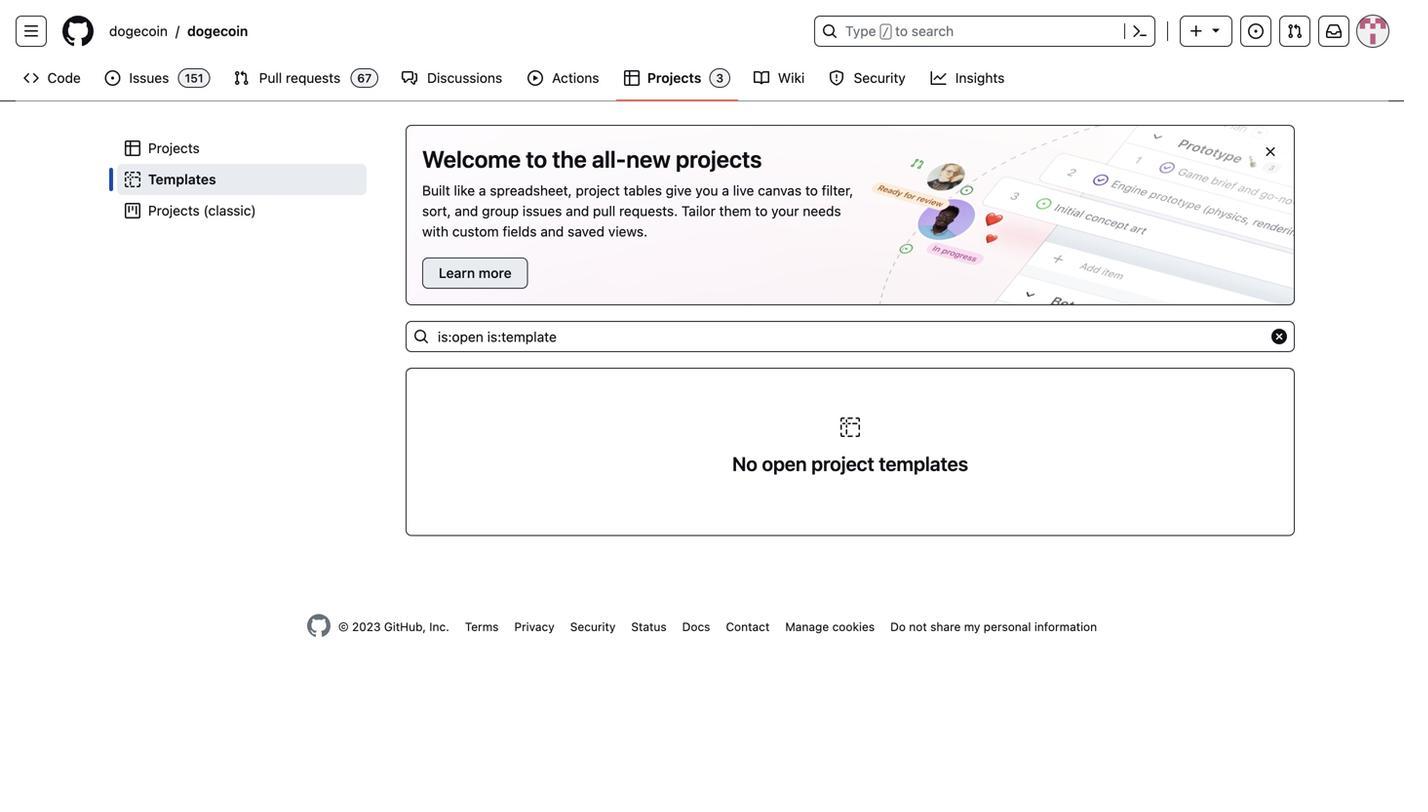 Task type: describe. For each thing, give the bounding box(es) containing it.
views.
[[608, 223, 648, 239]]

github,
[[384, 620, 426, 634]]

actions link
[[520, 63, 608, 93]]

learn more link
[[422, 258, 528, 289]]

2023
[[352, 620, 381, 634]]

code
[[47, 70, 81, 86]]

give
[[666, 182, 692, 198]]

shield image
[[829, 70, 845, 86]]

no
[[732, 452, 758, 475]]

insights link
[[923, 63, 1014, 93]]

to up 'spreadsheet,'
[[526, 145, 547, 173]]

tables
[[624, 182, 662, 198]]

git pull request image
[[1288, 23, 1303, 39]]

project inside welcome to the all-new projects built like a spreadsheet, project tables give you a live canvas to filter, sort, and group issues and pull requests. tailor them to your needs with custom fields and saved views.
[[576, 182, 620, 198]]

issue opened image for git pull request icon
[[105, 70, 120, 86]]

privacy link
[[515, 620, 555, 634]]

spreadsheet,
[[490, 182, 572, 198]]

2 dogecoin from the left
[[187, 23, 248, 39]]

to up needs
[[806, 182, 818, 198]]

project template image
[[839, 416, 862, 439]]

my
[[964, 620, 981, 634]]

discussions link
[[394, 63, 512, 93]]

151
[[185, 71, 203, 85]]

insights
[[956, 70, 1005, 86]]

sort,
[[422, 203, 451, 219]]

projects inside "link"
[[148, 140, 200, 156]]

cookies
[[833, 620, 875, 634]]

2 vertical spatial projects
[[148, 202, 200, 218]]

contact link
[[726, 620, 770, 634]]

1 vertical spatial project
[[812, 452, 875, 475]]

more
[[479, 265, 512, 281]]

0 horizontal spatial security
[[570, 620, 616, 634]]

all-
[[592, 145, 627, 173]]

canvas
[[758, 182, 802, 198]]

docs
[[682, 620, 711, 634]]

not
[[909, 620, 927, 634]]

book image
[[754, 70, 770, 86]]

2 dogecoin link from the left
[[180, 16, 256, 47]]

contact
[[726, 620, 770, 634]]

type
[[846, 23, 876, 39]]

(classic)
[[203, 202, 256, 218]]

project template image
[[125, 172, 140, 187]]

templates
[[148, 171, 216, 187]]

type / to search
[[846, 23, 954, 39]]

new
[[626, 145, 671, 173]]

discussions
[[427, 70, 502, 86]]

welcome
[[422, 145, 521, 173]]

wiki link
[[746, 63, 814, 93]]

manage
[[786, 620, 829, 634]]

fields
[[503, 223, 537, 239]]

© 2023 github, inc.
[[338, 620, 449, 634]]

with
[[422, 223, 449, 239]]

git pull request image
[[234, 70, 249, 86]]

2 a from the left
[[722, 182, 730, 198]]

1 dogecoin link from the left
[[101, 16, 176, 47]]

code link
[[16, 63, 89, 93]]

actions
[[552, 70, 599, 86]]

custom
[[452, 223, 499, 239]]

issues
[[523, 203, 562, 219]]

projects
[[676, 145, 762, 173]]

status link
[[631, 620, 667, 634]]

saved
[[568, 223, 605, 239]]

list containing projects
[[109, 125, 375, 234]]

you
[[696, 182, 718, 198]]

wiki
[[778, 70, 805, 86]]

the
[[552, 145, 587, 173]]

do not share my personal information
[[891, 620, 1097, 634]]

to left the search
[[896, 23, 908, 39]]

/ for type
[[882, 25, 890, 39]]

pull requests
[[259, 70, 341, 86]]



Task type: locate. For each thing, give the bounding box(es) containing it.
learn
[[439, 265, 475, 281]]

/ for dogecoin
[[176, 23, 180, 39]]

table image right actions
[[624, 70, 640, 86]]

project down project template icon
[[812, 452, 875, 475]]

1 horizontal spatial and
[[541, 223, 564, 239]]

issue opened image for git pull request image
[[1249, 23, 1264, 39]]

/ inside the dogecoin / dogecoin
[[176, 23, 180, 39]]

triangle down image
[[1209, 22, 1224, 38]]

a left live
[[722, 182, 730, 198]]

1 horizontal spatial a
[[722, 182, 730, 198]]

share
[[931, 620, 961, 634]]

dogecoin link
[[101, 16, 176, 47], [180, 16, 256, 47]]

1 a from the left
[[479, 182, 486, 198]]

1 dogecoin from the left
[[109, 23, 168, 39]]

search
[[912, 23, 954, 39]]

0 vertical spatial issue opened image
[[1249, 23, 1264, 39]]

1 horizontal spatial dogecoin
[[187, 23, 248, 39]]

status
[[631, 620, 667, 634]]

a
[[479, 182, 486, 198], [722, 182, 730, 198]]

search image
[[414, 329, 429, 344]]

comment discussion image
[[402, 70, 418, 86]]

manage cookies button
[[786, 618, 875, 635]]

inc.
[[429, 620, 449, 634]]

code image
[[23, 70, 39, 86]]

them
[[719, 203, 752, 219]]

homepage image
[[307, 614, 331, 637]]

projects
[[647, 70, 702, 86], [148, 140, 200, 156], [148, 202, 200, 218]]

needs
[[803, 203, 841, 219]]

1 horizontal spatial security link
[[821, 63, 915, 93]]

issues
[[129, 70, 169, 86]]

1 horizontal spatial table image
[[624, 70, 640, 86]]

issue opened image
[[1249, 23, 1264, 39], [105, 70, 120, 86]]

issue opened image left git pull request image
[[1249, 23, 1264, 39]]

table image up project template image
[[125, 140, 140, 156]]

dogecoin link up issues
[[101, 16, 176, 47]]

0 horizontal spatial /
[[176, 23, 180, 39]]

like
[[454, 182, 475, 198]]

and down issues
[[541, 223, 564, 239]]

projects left 3
[[647, 70, 702, 86]]

1 horizontal spatial dogecoin link
[[180, 16, 256, 47]]

notifications image
[[1327, 23, 1342, 39]]

1 horizontal spatial issue opened image
[[1249, 23, 1264, 39]]

table image
[[624, 70, 640, 86], [125, 140, 140, 156]]

0 vertical spatial security
[[854, 70, 906, 86]]

your
[[772, 203, 799, 219]]

built
[[422, 182, 450, 198]]

and up the "saved"
[[566, 203, 589, 219]]

security right shield icon
[[854, 70, 906, 86]]

to
[[896, 23, 908, 39], [526, 145, 547, 173], [806, 182, 818, 198], [755, 203, 768, 219]]

1 horizontal spatial security
[[854, 70, 906, 86]]

0 horizontal spatial and
[[455, 203, 478, 219]]

projects (classic) link
[[117, 195, 367, 226]]

play image
[[528, 70, 543, 86]]

plus image
[[1189, 23, 1205, 39]]

0 vertical spatial list
[[101, 16, 803, 47]]

1 vertical spatial projects
[[148, 140, 200, 156]]

requests.
[[619, 203, 678, 219]]

table image inside projects "link"
[[125, 140, 140, 156]]

1 vertical spatial table image
[[125, 140, 140, 156]]

©
[[338, 620, 349, 634]]

/
[[176, 23, 180, 39], [882, 25, 890, 39]]

Search all projects text field
[[406, 321, 1295, 352]]

security link
[[821, 63, 915, 93], [570, 620, 616, 634]]

0 vertical spatial projects
[[647, 70, 702, 86]]

project image
[[125, 203, 140, 218]]

security
[[854, 70, 906, 86], [570, 620, 616, 634]]

pull
[[593, 203, 616, 219]]

command palette image
[[1132, 23, 1148, 39]]

3
[[716, 71, 724, 85]]

0 horizontal spatial project
[[576, 182, 620, 198]]

issue opened image left issues
[[105, 70, 120, 86]]

and down like
[[455, 203, 478, 219]]

0 horizontal spatial a
[[479, 182, 486, 198]]

open
[[762, 452, 807, 475]]

projects up templates on the left top
[[148, 140, 200, 156]]

0 horizontal spatial dogecoin link
[[101, 16, 176, 47]]

dogecoin up issues
[[109, 23, 168, 39]]

0 horizontal spatial dogecoin
[[109, 23, 168, 39]]

learn more
[[439, 265, 512, 281]]

terms
[[465, 620, 499, 634]]

and
[[455, 203, 478, 219], [566, 203, 589, 219], [541, 223, 564, 239]]

dogecoin up 151 on the top left of page
[[187, 23, 248, 39]]

templates
[[879, 452, 969, 475]]

clear image
[[1272, 329, 1288, 344]]

list containing dogecoin / dogecoin
[[101, 16, 803, 47]]

security link down type
[[821, 63, 915, 93]]

manage cookies
[[786, 620, 875, 634]]

group
[[482, 203, 519, 219]]

0 horizontal spatial security link
[[570, 620, 616, 634]]

2 horizontal spatial and
[[566, 203, 589, 219]]

welcome to the all-new projects built like a spreadsheet, project tables give you a live canvas to filter, sort, and group issues and pull requests. tailor them to your needs with custom fields and saved views.
[[422, 145, 854, 239]]

67
[[357, 71, 372, 85]]

pull
[[259, 70, 282, 86]]

templates link
[[117, 164, 367, 195]]

/ inside type / to search
[[882, 25, 890, 39]]

0 vertical spatial project
[[576, 182, 620, 198]]

personal
[[984, 620, 1031, 634]]

do
[[891, 620, 906, 634]]

1 horizontal spatial /
[[882, 25, 890, 39]]

close image
[[1263, 144, 1279, 159]]

do not share my personal information button
[[891, 618, 1097, 635]]

information
[[1035, 620, 1097, 634]]

0 vertical spatial table image
[[624, 70, 640, 86]]

1 vertical spatial security
[[570, 620, 616, 634]]

1 vertical spatial issue opened image
[[105, 70, 120, 86]]

project up pull
[[576, 182, 620, 198]]

dogecoin
[[109, 23, 168, 39], [187, 23, 248, 39]]

1 vertical spatial list
[[109, 125, 375, 234]]

filter,
[[822, 182, 854, 198]]

1 vertical spatial security link
[[570, 620, 616, 634]]

projects (classic)
[[148, 202, 256, 218]]

0 horizontal spatial issue opened image
[[105, 70, 120, 86]]

projects link
[[117, 133, 367, 164]]

privacy
[[515, 620, 555, 634]]

0 vertical spatial security link
[[821, 63, 915, 93]]

security left the status
[[570, 620, 616, 634]]

live
[[733, 182, 754, 198]]

homepage image
[[62, 16, 94, 47]]

to left your
[[755, 203, 768, 219]]

tailor
[[682, 203, 716, 219]]

requests
[[286, 70, 341, 86]]

terms link
[[465, 620, 499, 634]]

dogecoin / dogecoin
[[109, 23, 248, 39]]

project
[[576, 182, 620, 198], [812, 452, 875, 475]]

list
[[101, 16, 803, 47], [109, 125, 375, 234]]

graph image
[[931, 70, 946, 86]]

projects down templates on the left top
[[148, 202, 200, 218]]

docs link
[[682, 620, 711, 634]]

1 horizontal spatial project
[[812, 452, 875, 475]]

dogecoin link up 151 on the top left of page
[[180, 16, 256, 47]]

no open project templates
[[732, 452, 969, 475]]

0 horizontal spatial table image
[[125, 140, 140, 156]]

security link left the status
[[570, 620, 616, 634]]

a right like
[[479, 182, 486, 198]]



Task type: vqa. For each thing, say whether or not it's contained in the screenshot.
"©"
yes



